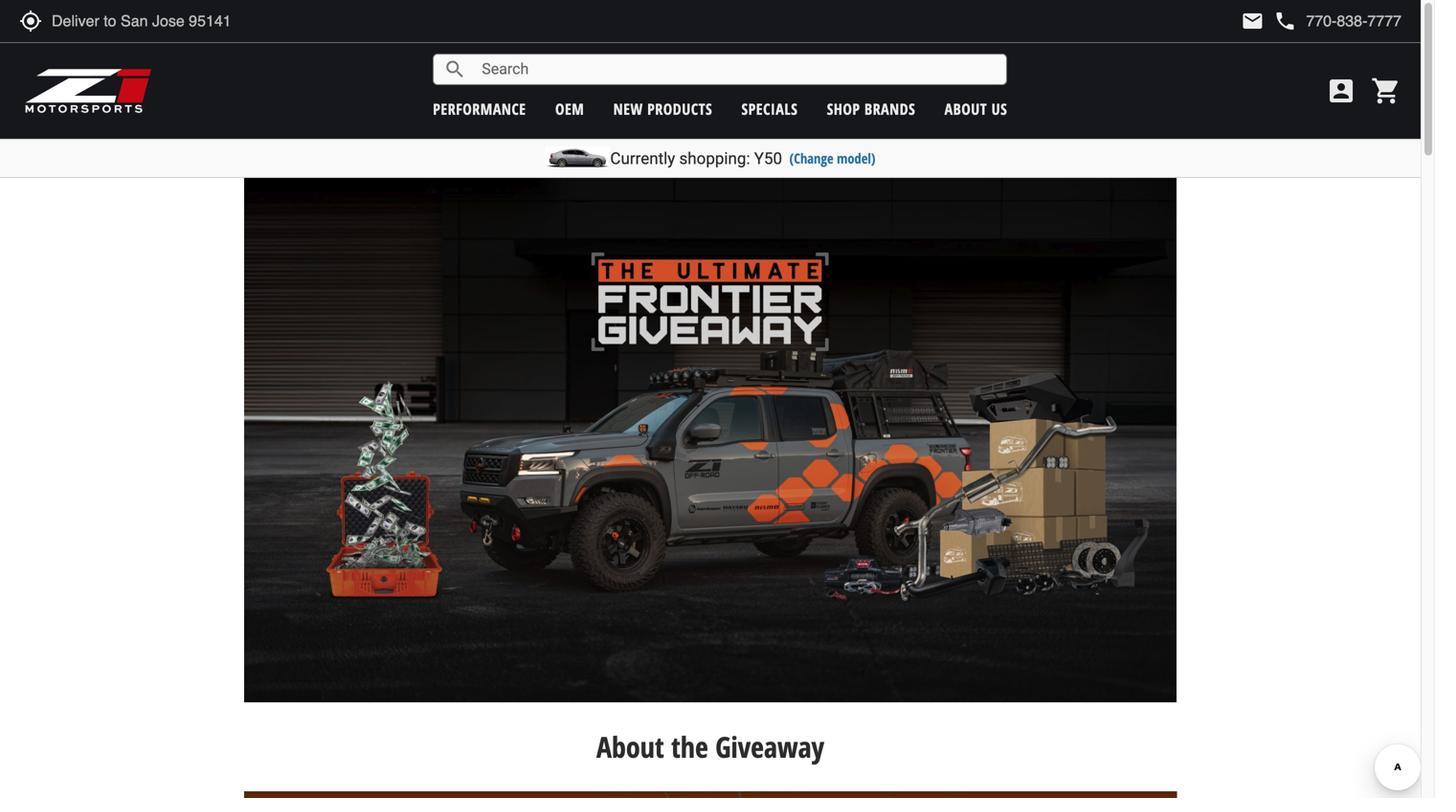 Task type: locate. For each thing, give the bounding box(es) containing it.
account_box
[[1326, 76, 1357, 106]]

oem
[[555, 99, 584, 119]]

about left "us"
[[944, 99, 987, 119]]

currently
[[610, 149, 675, 168]]

phone
[[1274, 10, 1297, 33]]

0 vertical spatial about
[[944, 99, 987, 119]]

y50
[[754, 149, 782, 168]]

brands
[[865, 99, 915, 119]]

us
[[991, 99, 1007, 119]]

new products
[[613, 99, 712, 119]]

(change model) link
[[789, 149, 876, 168]]

shopping:
[[679, 149, 750, 168]]

new products link
[[613, 99, 712, 119]]

1 vertical spatial about
[[596, 728, 664, 767]]

the
[[671, 728, 708, 767]]

1 horizontal spatial about
[[944, 99, 987, 119]]

0 horizontal spatial about
[[596, 728, 664, 767]]

phone link
[[1274, 10, 1402, 33]]

about us
[[944, 99, 1007, 119]]

about
[[944, 99, 987, 119], [596, 728, 664, 767]]

shopping_cart
[[1371, 76, 1402, 106]]

about for about the giveaway
[[596, 728, 664, 767]]

about left the
[[596, 728, 664, 767]]

giveaway
[[715, 728, 824, 767]]

Search search field
[[466, 55, 1006, 84]]

mail
[[1241, 10, 1264, 33]]

shop
[[827, 99, 860, 119]]



Task type: describe. For each thing, give the bounding box(es) containing it.
performance link
[[433, 99, 526, 119]]

currently shopping: y50 (change model)
[[610, 149, 876, 168]]

account_box link
[[1321, 76, 1361, 106]]

mail link
[[1241, 10, 1264, 33]]

specials link
[[741, 99, 798, 119]]

about the giveaway
[[596, 728, 824, 767]]

performance
[[433, 99, 526, 119]]

mail phone
[[1241, 10, 1297, 33]]

shop brands link
[[827, 99, 915, 119]]

new
[[613, 99, 643, 119]]

(change
[[789, 149, 833, 168]]

shopping_cart link
[[1366, 76, 1402, 106]]

about for about us
[[944, 99, 987, 119]]

model)
[[837, 149, 876, 168]]

search
[[443, 58, 466, 81]]

shop brands
[[827, 99, 915, 119]]

z1 motorsports logo image
[[24, 67, 153, 115]]

products
[[647, 99, 712, 119]]

specials
[[741, 99, 798, 119]]

about us link
[[944, 99, 1007, 119]]

oem link
[[555, 99, 584, 119]]

my_location
[[19, 10, 42, 33]]



Task type: vqa. For each thing, say whether or not it's contained in the screenshot.
About the Giveaway
yes



